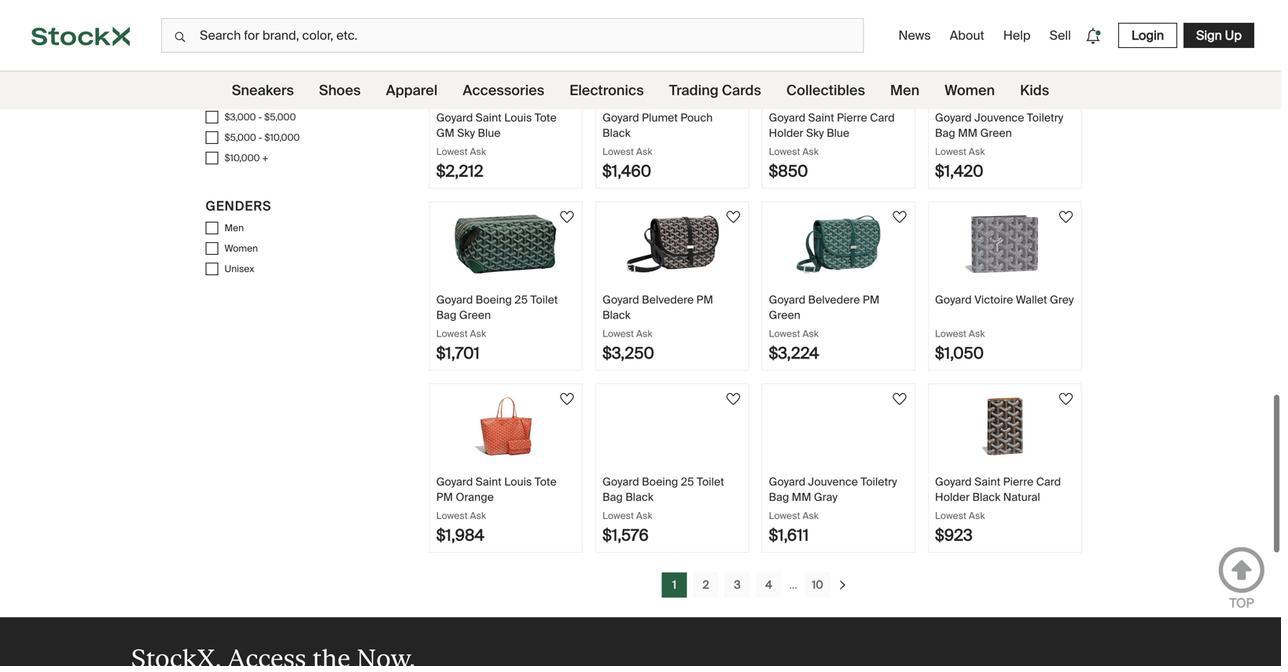 Task type: describe. For each thing, give the bounding box(es) containing it.
lowest inside goyard belvedere pm black lowest ask $3,250
[[603, 328, 634, 340]]

0 vertical spatial $500
[[254, 50, 277, 62]]

toiletry for $1,420
[[1027, 111, 1064, 125]]

men inside the product category switcher element
[[890, 81, 920, 99]]

men link
[[890, 72, 920, 109]]

collectibles
[[787, 81, 865, 99]]

lowest inside goyard boeing 25 toilet bag black lowest ask $1,576
[[603, 510, 634, 522]]

sky for $850
[[806, 126, 824, 140]]

goyard for $1,420
[[935, 111, 972, 125]]

louis for $1,984
[[504, 475, 532, 489]]

stockx logo link
[[0, 0, 161, 71]]

gm
[[436, 126, 455, 140]]

toilet for $1,701
[[531, 293, 558, 307]]

unisex
[[225, 263, 254, 275]]

follow image for $1,576
[[724, 390, 743, 409]]

Search... search field
[[161, 18, 864, 53]]

ask inside goyard saint pierre card holder sky blue lowest ask $850
[[803, 146, 819, 158]]

$1,701
[[436, 343, 480, 363]]

1
[[673, 578, 677, 592]]

$500 - $1,500
[[225, 70, 286, 82]]

tote for $1,984
[[535, 475, 557, 489]]

goyard for $1,701
[[436, 293, 473, 307]]

$1,460
[[603, 161, 651, 181]]

goyard saint pierre card holder sky blue image
[[784, 33, 894, 92]]

kids link
[[1020, 72, 1049, 109]]

ask inside the goyard saint pierre card holder black natural lowest ask $923
[[969, 510, 985, 522]]

1 vertical spatial $3,000
[[225, 111, 256, 123]]

goyard for $1,460
[[603, 111, 639, 125]]

login button
[[1118, 23, 1178, 48]]

ask inside goyard belvedere pm green lowest ask $3,224
[[803, 328, 819, 340]]

shoes link
[[319, 72, 361, 109]]

ask inside goyard saint louis tote pm orange lowest ask $1,984
[[470, 510, 486, 522]]

pm for $3,250
[[697, 293, 713, 307]]

goyard belvedere pm black image
[[617, 215, 727, 274]]

about link
[[944, 21, 991, 50]]

blue for $2,212
[[478, 126, 501, 140]]

4 link
[[756, 573, 782, 598]]

jouvence for $1,611
[[808, 475, 858, 489]]

trading
[[669, 81, 719, 99]]

sell
[[1050, 27, 1071, 44]]

sky for $2,212
[[457, 126, 475, 140]]

3
[[734, 578, 741, 592]]

boeing for $1,576
[[642, 475, 678, 489]]

2
[[703, 578, 709, 592]]

black inside 'goyard plumet pouch black lowest ask $1,460'
[[603, 126, 631, 140]]

apparel link
[[386, 72, 438, 109]]

- for $1,500
[[256, 90, 260, 103]]

ask inside goyard jouvence toiletry bag mm gray lowest ask $1,611
[[803, 510, 819, 522]]

women link
[[945, 72, 995, 109]]

sell link
[[1043, 21, 1077, 50]]

saint for $2,212
[[476, 111, 502, 125]]

trading cards link
[[669, 72, 761, 109]]

pm inside goyard saint louis tote pm orange lowest ask $1,984
[[436, 490, 453, 504]]

0 vertical spatial $10,000
[[264, 131, 300, 144]]

pouch
[[681, 111, 713, 125]]

lowest inside 'goyard plumet pouch black lowest ask $1,460'
[[603, 146, 634, 158]]

next image
[[837, 577, 849, 594]]

goyard boeing 25 toilet bag green image
[[451, 215, 561, 274]]

green for $1,701
[[459, 308, 491, 322]]

goyard plumet pouch black lowest ask $1,460
[[603, 111, 713, 181]]

under
[[225, 50, 251, 62]]

sneakers link
[[232, 72, 294, 109]]

goyard jouvence toiletry bag mm green lowest ask $1,420
[[935, 111, 1064, 181]]

1 horizontal spatial $3,000
[[262, 90, 294, 103]]

goyard victoire wallet grey
[[935, 293, 1074, 307]]

news
[[899, 27, 931, 44]]

goyard victoire wallet grey image
[[950, 215, 1060, 274]]

3 link
[[725, 573, 750, 598]]

goyard jouvence toiletry bag mm gray lowest ask $1,611
[[769, 475, 897, 545]]

goyard for $1,576
[[603, 475, 639, 489]]

ask inside 'goyard plumet pouch black lowest ask $1,460'
[[636, 146, 653, 158]]

follow image for $1,984
[[558, 390, 577, 409]]

kids
[[1020, 81, 1049, 99]]

goyard for $2,212
[[436, 111, 473, 125]]

ask inside goyard saint louis tote gm sky blue lowest ask $2,212
[[470, 146, 486, 158]]

goyard left victoire on the right top
[[935, 293, 972, 307]]

louis for ask
[[504, 111, 532, 125]]

goyard saint louis tote gm sky blue lowest ask $2,212
[[436, 111, 557, 181]]

follow image for $1,050
[[1057, 208, 1076, 227]]

natural
[[1003, 490, 1040, 504]]

gray
[[814, 490, 838, 504]]

4
[[765, 578, 772, 592]]

saint for $850
[[808, 111, 834, 125]]

1 vertical spatial $5,000
[[225, 131, 256, 144]]

pm for $3,224
[[863, 293, 880, 307]]

stockx logo image
[[31, 27, 130, 46]]

- for $5,000
[[258, 131, 262, 144]]

1 vertical spatial men
[[225, 222, 244, 234]]

orange
[[456, 490, 494, 504]]

top
[[1230, 595, 1254, 612]]

green for $1,420
[[980, 126, 1012, 140]]

goyard for $923
[[935, 475, 972, 489]]

$3,000 - $5,000
[[225, 111, 296, 123]]

lowest inside goyard saint louis tote pm orange lowest ask $1,984
[[436, 510, 468, 522]]

apparel
[[386, 81, 438, 99]]

$1,500 - $3,000
[[225, 90, 294, 103]]

black inside goyard belvedere pm black lowest ask $3,250
[[603, 308, 631, 322]]

follow image for $1,420
[[1057, 26, 1076, 44]]

card for $850
[[870, 111, 895, 125]]

$1,050
[[935, 343, 984, 363]]

lowest inside goyard saint louis tote gm sky blue lowest ask $2,212
[[436, 146, 468, 158]]

sign up button
[[1184, 23, 1255, 48]]

about
[[950, 27, 985, 44]]

bag inside goyard boeing 25 toilet bag green lowest ask $1,701
[[436, 308, 457, 322]]

1 vertical spatial $500
[[225, 70, 248, 82]]

ask inside goyard jouvence toiletry bag mm green lowest ask $1,420
[[969, 146, 985, 158]]

ask inside goyard belvedere pm black lowest ask $3,250
[[636, 328, 653, 340]]

goyard belvedere pm green image
[[784, 215, 894, 274]]

up
[[1225, 27, 1242, 44]]

shoes
[[319, 81, 361, 99]]

goyard for $1,984
[[436, 475, 473, 489]]

holder for $923
[[935, 490, 970, 504]]

jouvence for $1,420
[[975, 111, 1024, 125]]

lowest inside goyard saint pierre card holder sky blue lowest ask $850
[[769, 146, 800, 158]]

trading cards
[[669, 81, 761, 99]]

tab list containing 1
[[640, 566, 871, 599]]

pierre for $923
[[1003, 475, 1034, 489]]

saint for $923
[[975, 475, 1001, 489]]

goyard belvedere pm green lowest ask $3,224
[[769, 293, 880, 363]]



Task type: vqa. For each thing, say whether or not it's contained in the screenshot.


Task type: locate. For each thing, give the bounding box(es) containing it.
2 horizontal spatial green
[[980, 126, 1012, 140]]

saint down goyard saint pierre card holder black natural image
[[975, 475, 1001, 489]]

men down genders
[[225, 222, 244, 234]]

25 down goyard boeing 25 toilet bag black image
[[681, 475, 694, 489]]

goyard up $1,576
[[603, 475, 639, 489]]

25 down the goyard boeing 25 toilet bag green image
[[515, 293, 528, 307]]

ask up the $3,250
[[636, 328, 653, 340]]

0 horizontal spatial toiletry
[[861, 475, 897, 489]]

blue
[[478, 126, 501, 140], [827, 126, 850, 140]]

25
[[515, 293, 528, 307], [681, 475, 694, 489]]

louis
[[504, 111, 532, 125], [504, 475, 532, 489]]

holder inside goyard saint pierre card holder sky blue lowest ask $850
[[769, 126, 804, 140]]

sneakers
[[232, 81, 294, 99]]

saint up orange
[[476, 475, 502, 489]]

lowest ask $1,050
[[935, 328, 985, 363]]

boeing down the goyard boeing 25 toilet bag green image
[[476, 293, 512, 307]]

green
[[980, 126, 1012, 140], [459, 308, 491, 322], [769, 308, 801, 322]]

goyard inside goyard saint louis tote pm orange lowest ask $1,984
[[436, 475, 473, 489]]

$1,500 down '$500 - $1,500'
[[225, 90, 254, 103]]

2 louis from the top
[[504, 475, 532, 489]]

follow image for $850
[[890, 26, 909, 44]]

25 inside goyard boeing 25 toilet bag green lowest ask $1,701
[[515, 293, 528, 307]]

goyard for $850
[[769, 111, 806, 125]]

sky inside goyard saint louis tote gm sky blue lowest ask $2,212
[[457, 126, 475, 140]]

- up $3,000 - $5,000
[[256, 90, 260, 103]]

tote inside goyard saint louis tote pm orange lowest ask $1,984
[[535, 475, 557, 489]]

1 horizontal spatial mm
[[958, 126, 978, 140]]

lowest inside the goyard saint pierre card holder black natural lowest ask $923
[[935, 510, 967, 522]]

goyard boeing 25 toilet bag green lowest ask $1,701
[[436, 293, 558, 363]]

goyard inside goyard jouvence toiletry bag mm gray lowest ask $1,611
[[769, 475, 806, 489]]

goyard saint louis tote gm sky blue image
[[451, 33, 561, 92]]

saint inside goyard saint louis tote pm orange lowest ask $1,984
[[476, 475, 502, 489]]

lowest up $1,050
[[935, 328, 967, 340]]

10 link
[[805, 573, 830, 598]]

plumet
[[642, 111, 678, 125]]

1 vertical spatial mm
[[792, 490, 811, 504]]

0 horizontal spatial green
[[459, 308, 491, 322]]

goyard down 'collectibles' link
[[769, 111, 806, 125]]

mm for $1,420
[[958, 126, 978, 140]]

pierre for $850
[[837, 111, 867, 125]]

$2,212
[[436, 161, 483, 181]]

1 horizontal spatial sky
[[806, 126, 824, 140]]

1 horizontal spatial card
[[1036, 475, 1061, 489]]

goyard inside goyard saint pierre card holder sky blue lowest ask $850
[[769, 111, 806, 125]]

goyard up the $3,250
[[603, 293, 639, 307]]

1 sky from the left
[[457, 126, 475, 140]]

goyard jouvence toiletry bag mm gray image
[[784, 397, 894, 456]]

follow image for $1,701
[[558, 208, 577, 227]]

1 horizontal spatial women
[[945, 81, 995, 99]]

1 vertical spatial $1,500
[[225, 90, 254, 103]]

follow image
[[558, 208, 577, 227], [1057, 208, 1076, 227], [724, 390, 743, 409], [1057, 390, 1076, 409]]

bag
[[935, 126, 956, 140], [436, 308, 457, 322], [603, 490, 623, 504], [769, 490, 789, 504]]

blue for $850
[[827, 126, 850, 140]]

genders
[[206, 198, 272, 214]]

0 horizontal spatial women
[[225, 242, 258, 254]]

men down news link
[[890, 81, 920, 99]]

green inside goyard boeing 25 toilet bag green lowest ask $1,701
[[459, 308, 491, 322]]

mm left gray
[[792, 490, 811, 504]]

goyard inside goyard boeing 25 toilet bag green lowest ask $1,701
[[436, 293, 473, 307]]

1 horizontal spatial belvedere
[[808, 293, 860, 307]]

goyard boeing 25 toilet bag black image
[[617, 397, 727, 456]]

toiletry inside goyard jouvence toiletry bag mm green lowest ask $1,420
[[1027, 111, 1064, 125]]

0 horizontal spatial boeing
[[476, 293, 512, 307]]

green up $3,224
[[769, 308, 801, 322]]

0 vertical spatial pierre
[[837, 111, 867, 125]]

$500 up '$500 - $1,500'
[[254, 50, 277, 62]]

$3,000
[[262, 90, 294, 103], [225, 111, 256, 123]]

$1,576
[[603, 525, 649, 545]]

$3,250
[[603, 343, 654, 363]]

card for $923
[[1036, 475, 1061, 489]]

lowest up "$1,460"
[[603, 146, 634, 158]]

toilet down goyard boeing 25 toilet bag black image
[[697, 475, 724, 489]]

ask up $923
[[969, 510, 985, 522]]

holder up $923
[[935, 490, 970, 504]]

jouvence down women link
[[975, 111, 1024, 125]]

1 vertical spatial pierre
[[1003, 475, 1034, 489]]

electronics
[[570, 81, 644, 99]]

black
[[603, 126, 631, 140], [603, 308, 631, 322], [626, 490, 654, 504], [973, 490, 1001, 504]]

black up $1,576
[[626, 490, 654, 504]]

$3,000 down $1,500 - $3,000
[[225, 111, 256, 123]]

$5,000
[[264, 111, 296, 123], [225, 131, 256, 144]]

1 horizontal spatial men
[[890, 81, 920, 99]]

toilet down the goyard boeing 25 toilet bag green image
[[531, 293, 558, 307]]

tote inside goyard saint louis tote gm sky blue lowest ask $2,212
[[535, 111, 557, 125]]

toilet inside goyard boeing 25 toilet bag black lowest ask $1,576
[[697, 475, 724, 489]]

0 horizontal spatial $10,000
[[225, 152, 260, 164]]

1 belvedere from the left
[[642, 293, 694, 307]]

green inside goyard jouvence toiletry bag mm green lowest ask $1,420
[[980, 126, 1012, 140]]

0 horizontal spatial pm
[[436, 490, 453, 504]]

toilet for $1,576
[[697, 475, 724, 489]]

ask up '$1,420' on the top right
[[969, 146, 985, 158]]

2 link
[[693, 573, 719, 598]]

1 vertical spatial boeing
[[642, 475, 678, 489]]

saint for $1,984
[[476, 475, 502, 489]]

ask up $1,576
[[636, 510, 653, 522]]

$1,611
[[769, 525, 809, 545]]

0 horizontal spatial blue
[[478, 126, 501, 140]]

green inside goyard belvedere pm green lowest ask $3,224
[[769, 308, 801, 322]]

0 vertical spatial jouvence
[[975, 111, 1024, 125]]

0 vertical spatial card
[[870, 111, 895, 125]]

0 horizontal spatial $5,000
[[225, 131, 256, 144]]

pm inside goyard belvedere pm black lowest ask $3,250
[[697, 293, 713, 307]]

back to top image
[[1218, 547, 1266, 594]]

card inside the goyard saint pierre card holder black natural lowest ask $923
[[1036, 475, 1061, 489]]

1 horizontal spatial pierre
[[1003, 475, 1034, 489]]

goyard up $1,701
[[436, 293, 473, 307]]

saint inside the goyard saint pierre card holder black natural lowest ask $923
[[975, 475, 1001, 489]]

ask up "$1,460"
[[636, 146, 653, 158]]

1 horizontal spatial boeing
[[642, 475, 678, 489]]

- down $1,500 - $3,000
[[258, 111, 262, 123]]

$3,224
[[769, 343, 819, 363]]

$1,420
[[935, 161, 984, 181]]

women inside the product category switcher element
[[945, 81, 995, 99]]

mm up '$1,420' on the top right
[[958, 126, 978, 140]]

2 blue from the left
[[827, 126, 850, 140]]

pm down goyard belvedere pm black image
[[697, 293, 713, 307]]

sky right gm
[[457, 126, 475, 140]]

jouvence inside goyard jouvence toiletry bag mm green lowest ask $1,420
[[975, 111, 1024, 125]]

1 horizontal spatial pm
[[697, 293, 713, 307]]

$5,000 up $10,000 +
[[225, 131, 256, 144]]

lowest down gm
[[436, 146, 468, 158]]

1 vertical spatial toilet
[[697, 475, 724, 489]]

news link
[[892, 21, 937, 50]]

$1,984
[[436, 525, 485, 545]]

$850
[[769, 161, 808, 181]]

ask up $1,701
[[470, 328, 486, 340]]

$500 down under
[[225, 70, 248, 82]]

0 horizontal spatial card
[[870, 111, 895, 125]]

0 horizontal spatial mm
[[792, 490, 811, 504]]

goyard
[[436, 111, 473, 125], [603, 111, 639, 125], [769, 111, 806, 125], [935, 111, 972, 125], [436, 293, 473, 307], [603, 293, 639, 307], [769, 293, 806, 307], [935, 293, 972, 307], [436, 475, 473, 489], [603, 475, 639, 489], [769, 475, 806, 489], [935, 475, 972, 489]]

boeing inside goyard boeing 25 toilet bag black lowest ask $1,576
[[642, 475, 678, 489]]

goyard up $1,611
[[769, 475, 806, 489]]

boeing
[[476, 293, 512, 307], [642, 475, 678, 489]]

1 vertical spatial louis
[[504, 475, 532, 489]]

0 vertical spatial women
[[945, 81, 995, 99]]

follow image for $3,224
[[890, 208, 909, 227]]

toilet
[[531, 293, 558, 307], [697, 475, 724, 489]]

goyard inside 'goyard plumet pouch black lowest ask $1,460'
[[603, 111, 639, 125]]

0 horizontal spatial $3,000
[[225, 111, 256, 123]]

0 horizontal spatial $500
[[225, 70, 248, 82]]

holder up $850
[[769, 126, 804, 140]]

holder for $850
[[769, 126, 804, 140]]

goyard up orange
[[436, 475, 473, 489]]

0 vertical spatial $1,500
[[257, 70, 286, 82]]

...
[[789, 578, 797, 592]]

follow image for $3,250
[[724, 208, 743, 227]]

tote
[[535, 111, 557, 125], [535, 475, 557, 489]]

1 link
[[662, 573, 687, 598]]

goyard jouvence toiletry bag mm green image
[[950, 33, 1060, 92]]

saint down 'collectibles'
[[808, 111, 834, 125]]

jouvence
[[975, 111, 1024, 125], [808, 475, 858, 489]]

belvedere inside goyard belvedere pm green lowest ask $3,224
[[808, 293, 860, 307]]

1 horizontal spatial green
[[769, 308, 801, 322]]

- for $500
[[251, 70, 254, 82]]

black up the $3,250
[[603, 308, 631, 322]]

lowest up $3,224
[[769, 328, 800, 340]]

login
[[1132, 27, 1164, 44]]

lowest up $1,611
[[769, 510, 800, 522]]

follow image
[[890, 26, 909, 44], [1057, 26, 1076, 44], [724, 208, 743, 227], [890, 208, 909, 227], [558, 390, 577, 409], [890, 390, 909, 409]]

pm down goyard belvedere pm green image
[[863, 293, 880, 307]]

lowest inside lowest ask $1,050
[[935, 328, 967, 340]]

1 vertical spatial jouvence
[[808, 475, 858, 489]]

0 vertical spatial toiletry
[[1027, 111, 1064, 125]]

0 vertical spatial toilet
[[531, 293, 558, 307]]

1 horizontal spatial blue
[[827, 126, 850, 140]]

goyard inside the goyard saint pierre card holder black natural lowest ask $923
[[935, 475, 972, 489]]

0 vertical spatial $5,000
[[264, 111, 296, 123]]

blue inside goyard saint louis tote gm sky blue lowest ask $2,212
[[478, 126, 501, 140]]

women down about on the right
[[945, 81, 995, 99]]

ask up $1,050
[[969, 328, 985, 340]]

0 horizontal spatial $1,500
[[225, 90, 254, 103]]

10
[[812, 578, 823, 592]]

tote for ask
[[535, 111, 557, 125]]

pm
[[697, 293, 713, 307], [863, 293, 880, 307], [436, 490, 453, 504]]

sky down 'collectibles'
[[806, 126, 824, 140]]

pierre inside the goyard saint pierre card holder black natural lowest ask $923
[[1003, 475, 1034, 489]]

lowest up the $3,250
[[603, 328, 634, 340]]

belvedere for $3,224
[[808, 293, 860, 307]]

mm for $1,611
[[792, 490, 811, 504]]

wallet
[[1016, 293, 1047, 307]]

tote down goyard saint louis tote pm orange 'image' at bottom left
[[535, 475, 557, 489]]

ask down gray
[[803, 510, 819, 522]]

1 horizontal spatial holder
[[935, 490, 970, 504]]

+
[[262, 152, 269, 164]]

$1,500 up $1,500 - $3,000
[[257, 70, 286, 82]]

1 vertical spatial tote
[[535, 475, 557, 489]]

$10,000 up +
[[264, 131, 300, 144]]

0 horizontal spatial pierre
[[837, 111, 867, 125]]

belvedere down goyard belvedere pm black image
[[642, 293, 694, 307]]

2 tote from the top
[[535, 475, 557, 489]]

goyard belvedere pm black lowest ask $3,250
[[603, 293, 713, 363]]

sky
[[457, 126, 475, 140], [806, 126, 824, 140]]

goyard saint pierre card holder sky blue lowest ask $850
[[769, 111, 895, 181]]

blue right gm
[[478, 126, 501, 140]]

ask inside goyard boeing 25 toilet bag black lowest ask $1,576
[[636, 510, 653, 522]]

ask up $3,224
[[803, 328, 819, 340]]

$5,000 - $10,000
[[225, 131, 300, 144]]

goyard for $1,611
[[769, 475, 806, 489]]

goyard inside goyard jouvence toiletry bag mm green lowest ask $1,420
[[935, 111, 972, 125]]

1 horizontal spatial jouvence
[[975, 111, 1024, 125]]

0 vertical spatial boeing
[[476, 293, 512, 307]]

toiletry down the kids link
[[1027, 111, 1064, 125]]

0 vertical spatial 25
[[515, 293, 528, 307]]

0 horizontal spatial holder
[[769, 126, 804, 140]]

$10,000
[[264, 131, 300, 144], [225, 152, 260, 164]]

black inside the goyard saint pierre card holder black natural lowest ask $923
[[973, 490, 1001, 504]]

goyard boeing 25 toilet bag black lowest ask $1,576
[[603, 475, 724, 545]]

product category switcher element
[[0, 72, 1281, 109]]

25 inside goyard boeing 25 toilet bag black lowest ask $1,576
[[681, 475, 694, 489]]

blue inside goyard saint pierre card holder sky blue lowest ask $850
[[827, 126, 850, 140]]

ask down orange
[[470, 510, 486, 522]]

0 vertical spatial holder
[[769, 126, 804, 140]]

1 louis from the top
[[504, 111, 532, 125]]

prices
[[206, 26, 255, 42]]

1 tote from the top
[[535, 111, 557, 125]]

lowest up "$1,984"
[[436, 510, 468, 522]]

electronics link
[[570, 72, 644, 109]]

victoire
[[975, 293, 1013, 307]]

louis inside goyard saint louis tote pm orange lowest ask $1,984
[[504, 475, 532, 489]]

louis down the accessories
[[504, 111, 532, 125]]

belvedere down goyard belvedere pm green image
[[808, 293, 860, 307]]

help link
[[997, 21, 1037, 50]]

lowest
[[436, 146, 468, 158], [603, 146, 634, 158], [769, 146, 800, 158], [935, 146, 967, 158], [436, 328, 468, 340], [603, 328, 634, 340], [769, 328, 800, 340], [935, 328, 967, 340], [436, 510, 468, 522], [603, 510, 634, 522], [769, 510, 800, 522], [935, 510, 967, 522]]

goyard up $3,224
[[769, 293, 806, 307]]

goyard saint pierre card holder black natural image
[[950, 397, 1060, 456]]

- down $3,000 - $5,000
[[258, 131, 262, 144]]

- for $3,000
[[258, 111, 262, 123]]

black up "$1,460"
[[603, 126, 631, 140]]

goyard for $3,224
[[769, 293, 806, 307]]

0 horizontal spatial 25
[[515, 293, 528, 307]]

1 vertical spatial toiletry
[[861, 475, 897, 489]]

toiletry for $1,611
[[861, 475, 897, 489]]

25 for $1,576
[[681, 475, 694, 489]]

lowest up $923
[[935, 510, 967, 522]]

sky inside goyard saint pierre card holder sky blue lowest ask $850
[[806, 126, 824, 140]]

card down men link at the top of the page
[[870, 111, 895, 125]]

lowest inside goyard boeing 25 toilet bag green lowest ask $1,701
[[436, 328, 468, 340]]

holder
[[769, 126, 804, 140], [935, 490, 970, 504]]

card inside goyard saint pierre card holder sky blue lowest ask $850
[[870, 111, 895, 125]]

ask up the $2,212
[[470, 146, 486, 158]]

louis down goyard saint louis tote pm orange 'image' at bottom left
[[504, 475, 532, 489]]

saint down the accessories
[[476, 111, 502, 125]]

lowest up '$1,420' on the top right
[[935, 146, 967, 158]]

help
[[1003, 27, 1031, 44]]

goyard saint pierre card holder black natural lowest ask $923
[[935, 475, 1061, 545]]

1 vertical spatial $10,000
[[225, 152, 260, 164]]

saint inside goyard saint louis tote gm sky blue lowest ask $2,212
[[476, 111, 502, 125]]

notification unread icon image
[[1082, 25, 1104, 47]]

$500
[[254, 50, 277, 62], [225, 70, 248, 82]]

ask
[[470, 146, 486, 158], [636, 146, 653, 158], [803, 146, 819, 158], [969, 146, 985, 158], [470, 328, 486, 340], [636, 328, 653, 340], [803, 328, 819, 340], [969, 328, 985, 340], [470, 510, 486, 522], [636, 510, 653, 522], [803, 510, 819, 522], [969, 510, 985, 522]]

goyard up gm
[[436, 111, 473, 125]]

saint inside goyard saint pierre card holder sky blue lowest ask $850
[[808, 111, 834, 125]]

goyard up $923
[[935, 475, 972, 489]]

ask inside goyard boeing 25 toilet bag green lowest ask $1,701
[[470, 328, 486, 340]]

goyard inside goyard belvedere pm black lowest ask $3,250
[[603, 293, 639, 307]]

boeing down goyard boeing 25 toilet bag black image
[[642, 475, 678, 489]]

1 vertical spatial 25
[[681, 475, 694, 489]]

goyard saint louis tote pm orange lowest ask $1,984
[[436, 475, 557, 545]]

1 horizontal spatial $10,000
[[264, 131, 300, 144]]

ask inside lowest ask $1,050
[[969, 328, 985, 340]]

bag inside goyard boeing 25 toilet bag black lowest ask $1,576
[[603, 490, 623, 504]]

toiletry
[[1027, 111, 1064, 125], [861, 475, 897, 489]]

0 vertical spatial tote
[[535, 111, 557, 125]]

goyard plumet pouch black image
[[617, 33, 727, 92]]

green down women link
[[980, 126, 1012, 140]]

ask up $850
[[803, 146, 819, 158]]

0 horizontal spatial men
[[225, 222, 244, 234]]

lowest up $1,576
[[603, 510, 634, 522]]

card
[[870, 111, 895, 125], [1036, 475, 1061, 489]]

goyard saint louis tote pm orange image
[[451, 397, 561, 456]]

collectibles link
[[787, 72, 865, 109]]

tote down accessories link
[[535, 111, 557, 125]]

$10,000 +
[[225, 152, 269, 164]]

pm inside goyard belvedere pm green lowest ask $3,224
[[863, 293, 880, 307]]

cards
[[722, 81, 761, 99]]

pierre down 'collectibles'
[[837, 111, 867, 125]]

pm left orange
[[436, 490, 453, 504]]

25 for $1,701
[[515, 293, 528, 307]]

accessories link
[[463, 72, 545, 109]]

goyard inside goyard boeing 25 toilet bag black lowest ask $1,576
[[603, 475, 639, 489]]

belvedere inside goyard belvedere pm black lowest ask $3,250
[[642, 293, 694, 307]]

goyard down women link
[[935, 111, 972, 125]]

holder inside the goyard saint pierre card holder black natural lowest ask $923
[[935, 490, 970, 504]]

blue down 'collectibles'
[[827, 126, 850, 140]]

men
[[890, 81, 920, 99], [225, 222, 244, 234]]

0 horizontal spatial belvedere
[[642, 293, 694, 307]]

grey
[[1050, 293, 1074, 307]]

bag inside goyard jouvence toiletry bag mm gray lowest ask $1,611
[[769, 490, 789, 504]]

1 horizontal spatial $500
[[254, 50, 277, 62]]

saint
[[476, 111, 502, 125], [808, 111, 834, 125], [476, 475, 502, 489], [975, 475, 1001, 489]]

pierre inside goyard saint pierre card holder sky blue lowest ask $850
[[837, 111, 867, 125]]

0 vertical spatial $3,000
[[262, 90, 294, 103]]

green up $1,701
[[459, 308, 491, 322]]

1 vertical spatial card
[[1036, 475, 1061, 489]]

1 vertical spatial women
[[225, 242, 258, 254]]

tab list
[[640, 566, 871, 599]]

2 belvedere from the left
[[808, 293, 860, 307]]

jouvence inside goyard jouvence toiletry bag mm gray lowest ask $1,611
[[808, 475, 858, 489]]

bag inside goyard jouvence toiletry bag mm green lowest ask $1,420
[[935, 126, 956, 140]]

2 sky from the left
[[806, 126, 824, 140]]

follow image for $1,611
[[890, 390, 909, 409]]

0 horizontal spatial sky
[[457, 126, 475, 140]]

0 vertical spatial mm
[[958, 126, 978, 140]]

toiletry inside goyard jouvence toiletry bag mm gray lowest ask $1,611
[[861, 475, 897, 489]]

toiletry down goyard jouvence toiletry bag mm gray image
[[861, 475, 897, 489]]

1 horizontal spatial $5,000
[[264, 111, 296, 123]]

1 vertical spatial holder
[[935, 490, 970, 504]]

sign up
[[1196, 27, 1242, 44]]

boeing for $1,701
[[476, 293, 512, 307]]

goyard for $3,250
[[603, 293, 639, 307]]

bag up $1,701
[[436, 308, 457, 322]]

$5,000 up $5,000 - $10,000
[[264, 111, 296, 123]]

0 horizontal spatial toilet
[[531, 293, 558, 307]]

1 horizontal spatial toiletry
[[1027, 111, 1064, 125]]

pierre up natural
[[1003, 475, 1034, 489]]

0 vertical spatial men
[[890, 81, 920, 99]]

0 vertical spatial louis
[[504, 111, 532, 125]]

1 blue from the left
[[478, 126, 501, 140]]

mm inside goyard jouvence toiletry bag mm gray lowest ask $1,611
[[792, 490, 811, 504]]

1 horizontal spatial 25
[[681, 475, 694, 489]]

card up natural
[[1036, 475, 1061, 489]]

sign
[[1196, 27, 1222, 44]]

bag up $1,576
[[603, 490, 623, 504]]

black inside goyard boeing 25 toilet bag black lowest ask $1,576
[[626, 490, 654, 504]]

follow image for $923
[[1057, 390, 1076, 409]]

$10,000 left +
[[225, 152, 260, 164]]

goyard inside goyard saint louis tote gm sky blue lowest ask $2,212
[[436, 111, 473, 125]]

toilet inside goyard boeing 25 toilet bag green lowest ask $1,701
[[531, 293, 558, 307]]

accessories
[[463, 81, 545, 99]]

bag up '$1,420' on the top right
[[935, 126, 956, 140]]

lowest inside goyard jouvence toiletry bag mm gray lowest ask $1,611
[[769, 510, 800, 522]]

belvedere
[[642, 293, 694, 307], [808, 293, 860, 307]]

lowest up $1,701
[[436, 328, 468, 340]]

0 horizontal spatial jouvence
[[808, 475, 858, 489]]

women up unisex
[[225, 242, 258, 254]]

lowest up $850
[[769, 146, 800, 158]]

louis inside goyard saint louis tote gm sky blue lowest ask $2,212
[[504, 111, 532, 125]]

lowest inside goyard jouvence toiletry bag mm green lowest ask $1,420
[[935, 146, 967, 158]]

2 horizontal spatial pm
[[863, 293, 880, 307]]

jouvence up gray
[[808, 475, 858, 489]]

mm
[[958, 126, 978, 140], [792, 490, 811, 504]]

1 horizontal spatial $1,500
[[257, 70, 286, 82]]

goyard down electronics
[[603, 111, 639, 125]]

$3,000 up $3,000 - $5,000
[[262, 90, 294, 103]]

$923
[[935, 525, 973, 545]]

- down under $500
[[251, 70, 254, 82]]

boeing inside goyard boeing 25 toilet bag green lowest ask $1,701
[[476, 293, 512, 307]]

under $500
[[225, 50, 277, 62]]

lowest inside goyard belvedere pm green lowest ask $3,224
[[769, 328, 800, 340]]

mm inside goyard jouvence toiletry bag mm green lowest ask $1,420
[[958, 126, 978, 140]]

belvedere for $3,250
[[642, 293, 694, 307]]

bag up $1,611
[[769, 490, 789, 504]]

1 horizontal spatial toilet
[[697, 475, 724, 489]]

goyard inside goyard belvedere pm green lowest ask $3,224
[[769, 293, 806, 307]]

black left natural
[[973, 490, 1001, 504]]



